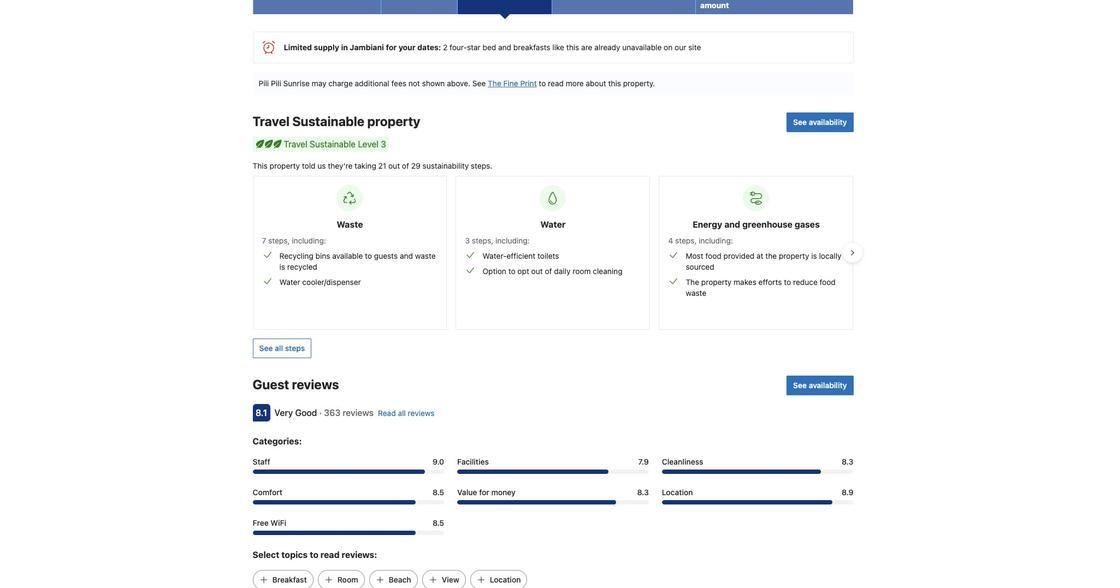 Task type: describe. For each thing, give the bounding box(es) containing it.
site
[[689, 43, 701, 52]]

0 horizontal spatial reviews
[[292, 377, 339, 392]]

all for see
[[275, 344, 283, 353]]

efficient
[[507, 251, 536, 261]]

4 steps, including:
[[669, 236, 733, 245]]

water cooler/dispenser
[[279, 278, 361, 287]]

view
[[442, 575, 459, 585]]

our
[[675, 43, 687, 52]]

4
[[669, 236, 673, 245]]

pili pili sunrise may charge additional fees not shown above. see the fine print to read more about this property.
[[259, 79, 655, 88]]

the fine print link
[[488, 79, 537, 88]]

option
[[483, 267, 506, 276]]

sustainable for property
[[292, 114, 365, 129]]

·
[[319, 408, 322, 418]]

facilities 7.9 meter
[[457, 470, 649, 474]]

cooler/dispenser
[[302, 278, 361, 287]]

very good · 363 reviews
[[275, 408, 374, 418]]

waste
[[337, 220, 363, 229]]

are
[[581, 43, 593, 52]]

see availability button for travel sustainable property
[[787, 113, 854, 132]]

food inside most food provided at the property is locally sourced
[[706, 251, 722, 261]]

told
[[302, 161, 316, 170]]

very
[[275, 408, 293, 418]]

8.9
[[842, 488, 854, 497]]

see availability for travel sustainable property
[[793, 117, 847, 127]]

cleaning
[[593, 267, 623, 276]]

wifi
[[271, 519, 286, 528]]

dates:
[[418, 43, 441, 52]]

363
[[324, 408, 341, 418]]

0 horizontal spatial this
[[567, 43, 579, 52]]

to right the topics
[[310, 550, 319, 560]]

8.5 for comfort
[[433, 488, 444, 497]]

free wifi
[[253, 519, 286, 528]]

not
[[409, 79, 420, 88]]

29
[[411, 161, 421, 170]]

guest reviews
[[253, 377, 339, 392]]

property.
[[623, 79, 655, 88]]

8.3 for cleanliness
[[842, 457, 854, 467]]

3 steps, including:
[[465, 236, 530, 245]]

travel for travel sustainable level 3
[[284, 139, 307, 149]]

us
[[318, 161, 326, 170]]

breakfast
[[272, 575, 307, 585]]

room
[[338, 575, 358, 585]]

carousel region
[[244, 172, 862, 334]]

water for water cooler/dispenser
[[279, 278, 300, 287]]

level
[[358, 139, 379, 149]]

limited
[[284, 43, 312, 52]]

energy
[[693, 220, 723, 229]]

option to opt out of daily room cleaning
[[483, 267, 623, 276]]

waste inside the recycling bins available to guests and waste is recycled
[[415, 251, 436, 261]]

steps, for energy and greenhouse gases
[[675, 236, 697, 245]]

see availability for guest reviews
[[793, 381, 847, 390]]

daily
[[554, 267, 571, 276]]

the
[[766, 251, 777, 261]]

facilities
[[457, 457, 489, 467]]

comfort
[[253, 488, 283, 497]]

gases
[[795, 220, 820, 229]]

makes
[[734, 278, 757, 287]]

already
[[595, 43, 620, 52]]

categories:
[[253, 437, 302, 446]]

this property told us they're taking 21 out of 29 sustainability steps.
[[253, 161, 492, 170]]

read
[[378, 409, 396, 418]]

including: for waste
[[292, 236, 326, 245]]

see all steps button
[[253, 339, 312, 358]]

21
[[378, 161, 386, 170]]

including: for water
[[496, 236, 530, 245]]

charge
[[329, 79, 353, 88]]

staff 9.0 meter
[[253, 470, 444, 474]]

guests
[[374, 251, 398, 261]]

availability for travel sustainable property
[[809, 117, 847, 127]]

supply
[[314, 43, 339, 52]]

value for money
[[457, 488, 516, 497]]

star
[[467, 43, 481, 52]]

travel sustainable property
[[253, 114, 420, 129]]

staff
[[253, 457, 270, 467]]

property inside most food provided at the property is locally sourced
[[779, 251, 809, 261]]

guest reviews element
[[253, 376, 783, 393]]

2
[[443, 43, 448, 52]]

water-
[[483, 251, 507, 261]]

sourced
[[686, 262, 715, 272]]

1 horizontal spatial reviews
[[343, 408, 374, 418]]

four-
[[450, 43, 467, 52]]

scored 8.1 element
[[253, 404, 270, 422]]

available
[[332, 251, 363, 261]]

about
[[586, 79, 606, 88]]

waste inside 'the property makes efforts to reduce food waste'
[[686, 288, 707, 298]]

money
[[491, 488, 516, 497]]

property up level
[[367, 114, 420, 129]]

cleanliness
[[662, 457, 703, 467]]

toilets
[[538, 251, 559, 261]]

comfort 8.5 meter
[[253, 500, 444, 505]]

shown
[[422, 79, 445, 88]]

free
[[253, 519, 269, 528]]

availability for guest reviews
[[809, 381, 847, 390]]

travel for travel sustainable property
[[253, 114, 290, 129]]

print
[[520, 79, 537, 88]]

including: for energy and greenhouse gases
[[699, 236, 733, 245]]

steps.
[[471, 161, 492, 170]]

8.3 for value for money
[[637, 488, 649, 497]]

reduce
[[793, 278, 818, 287]]

see availability button for guest reviews
[[787, 376, 854, 396]]

3 inside carousel region
[[465, 236, 470, 245]]

bed
[[483, 43, 496, 52]]

to right print
[[539, 79, 546, 88]]

steps
[[285, 344, 305, 353]]

locally
[[819, 251, 842, 261]]

reviews:
[[342, 550, 377, 560]]

7.9
[[639, 457, 649, 467]]

2 pili from the left
[[271, 79, 281, 88]]

greenhouse
[[743, 220, 793, 229]]

recycled
[[287, 262, 317, 272]]

is inside most food provided at the property is locally sourced
[[812, 251, 817, 261]]

0 vertical spatial out
[[389, 161, 400, 170]]

cleanliness 8.3 meter
[[662, 470, 854, 474]]

select
[[253, 550, 279, 560]]



Task type: locate. For each thing, give the bounding box(es) containing it.
may
[[312, 79, 326, 88]]

guest
[[253, 377, 289, 392]]

0 horizontal spatial and
[[400, 251, 413, 261]]

all for read
[[398, 409, 406, 418]]

2 horizontal spatial reviews
[[408, 409, 435, 418]]

1 vertical spatial 8.3
[[637, 488, 649, 497]]

8.3 down 7.9
[[637, 488, 649, 497]]

travel up told
[[284, 139, 307, 149]]

0 vertical spatial see availability button
[[787, 113, 854, 132]]

including: down energy on the right top of the page
[[699, 236, 733, 245]]

0 horizontal spatial 8.3
[[637, 488, 649, 497]]

1 vertical spatial out
[[531, 267, 543, 276]]

0 vertical spatial and
[[498, 43, 512, 52]]

out
[[389, 161, 400, 170], [531, 267, 543, 276]]

0 horizontal spatial pili
[[259, 79, 269, 88]]

good
[[295, 408, 317, 418]]

out right the opt
[[531, 267, 543, 276]]

0 horizontal spatial including:
[[292, 236, 326, 245]]

1 horizontal spatial and
[[498, 43, 512, 52]]

fees
[[391, 79, 407, 88]]

location 8.9 meter
[[662, 500, 854, 505]]

reviews right read
[[408, 409, 435, 418]]

0 vertical spatial 8.5
[[433, 488, 444, 497]]

for
[[386, 43, 397, 52], [479, 488, 489, 497]]

steps, right '7'
[[268, 236, 290, 245]]

1 vertical spatial 3
[[465, 236, 470, 245]]

all left steps
[[275, 344, 283, 353]]

0 horizontal spatial read
[[321, 550, 340, 560]]

0 vertical spatial this
[[567, 43, 579, 52]]

0 vertical spatial waste
[[415, 251, 436, 261]]

value for money 8.3 meter
[[457, 500, 649, 505]]

8.1
[[256, 408, 267, 418]]

1 vertical spatial location
[[490, 575, 521, 585]]

read left more
[[548, 79, 564, 88]]

is inside the recycling bins available to guests and waste is recycled
[[279, 262, 285, 272]]

to left the opt
[[509, 267, 516, 276]]

food right reduce
[[820, 278, 836, 287]]

of left 29
[[402, 161, 409, 170]]

property right the
[[779, 251, 809, 261]]

0 vertical spatial sustainable
[[292, 114, 365, 129]]

1 horizontal spatial waste
[[686, 288, 707, 298]]

out right 21
[[389, 161, 400, 170]]

1 horizontal spatial 3
[[465, 236, 470, 245]]

value
[[457, 488, 477, 497]]

1 steps, from the left
[[268, 236, 290, 245]]

2 horizontal spatial and
[[725, 220, 741, 229]]

1 horizontal spatial food
[[820, 278, 836, 287]]

unavailable
[[623, 43, 662, 52]]

travel down 'sunrise'
[[253, 114, 290, 129]]

most
[[686, 251, 704, 261]]

0 horizontal spatial of
[[402, 161, 409, 170]]

like
[[553, 43, 564, 52]]

travel sustainable level 3
[[284, 139, 386, 149]]

1 horizontal spatial read
[[548, 79, 564, 88]]

1 horizontal spatial steps,
[[472, 236, 494, 245]]

2 8.5 from the top
[[433, 519, 444, 528]]

food
[[706, 251, 722, 261], [820, 278, 836, 287]]

property down sourced
[[702, 278, 732, 287]]

taking
[[355, 161, 376, 170]]

0 horizontal spatial is
[[279, 262, 285, 272]]

sustainable
[[292, 114, 365, 129], [310, 139, 356, 149]]

for right the value
[[479, 488, 489, 497]]

1 horizontal spatial out
[[531, 267, 543, 276]]

0 vertical spatial see availability
[[793, 117, 847, 127]]

property left told
[[270, 161, 300, 170]]

beach
[[389, 575, 411, 585]]

steps,
[[268, 236, 290, 245], [472, 236, 494, 245], [675, 236, 697, 245]]

8.5
[[433, 488, 444, 497], [433, 519, 444, 528]]

1 vertical spatial food
[[820, 278, 836, 287]]

0 vertical spatial location
[[662, 488, 693, 497]]

read down the free wifi 8.5 "meter"
[[321, 550, 340, 560]]

1 see availability from the top
[[793, 117, 847, 127]]

water-efficient toilets
[[483, 251, 559, 261]]

and
[[498, 43, 512, 52], [725, 220, 741, 229], [400, 251, 413, 261]]

water down recycled
[[279, 278, 300, 287]]

1 vertical spatial see availability
[[793, 381, 847, 390]]

including: up water-efficient toilets
[[496, 236, 530, 245]]

0 horizontal spatial all
[[275, 344, 283, 353]]

0 vertical spatial availability
[[809, 117, 847, 127]]

1 horizontal spatial of
[[545, 267, 552, 276]]

steps, up 'water-'
[[472, 236, 494, 245]]

1 vertical spatial see availability button
[[787, 376, 854, 396]]

including: up recycling at left
[[292, 236, 326, 245]]

3 steps, from the left
[[675, 236, 697, 245]]

1 horizontal spatial is
[[812, 251, 817, 261]]

1 vertical spatial of
[[545, 267, 552, 276]]

1 pili from the left
[[259, 79, 269, 88]]

sustainable up they're
[[310, 139, 356, 149]]

out inside carousel region
[[531, 267, 543, 276]]

sustainability
[[423, 161, 469, 170]]

2 horizontal spatial steps,
[[675, 236, 697, 245]]

this right about at the right top of the page
[[608, 79, 621, 88]]

this
[[253, 161, 268, 170]]

this
[[567, 43, 579, 52], [608, 79, 621, 88]]

steps, for waste
[[268, 236, 290, 245]]

reviews up ·
[[292, 377, 339, 392]]

8.3 up 8.9
[[842, 457, 854, 467]]

and right the "guests"
[[400, 251, 413, 261]]

1 horizontal spatial all
[[398, 409, 406, 418]]

the inside 'the property makes efforts to reduce food waste'
[[686, 278, 699, 287]]

your
[[399, 43, 416, 52]]

pili
[[259, 79, 269, 88], [271, 79, 281, 88]]

1 availability from the top
[[809, 117, 847, 127]]

0 horizontal spatial steps,
[[268, 236, 290, 245]]

location
[[662, 488, 693, 497], [490, 575, 521, 585]]

1 vertical spatial availability
[[809, 381, 847, 390]]

0 horizontal spatial 3
[[381, 139, 386, 149]]

2 including: from the left
[[496, 236, 530, 245]]

2 horizontal spatial including:
[[699, 236, 733, 245]]

all
[[275, 344, 283, 353], [398, 409, 406, 418]]

this left are
[[567, 43, 579, 52]]

1 vertical spatial is
[[279, 262, 285, 272]]

1 horizontal spatial this
[[608, 79, 621, 88]]

waste down sourced
[[686, 288, 707, 298]]

above.
[[447, 79, 471, 88]]

1 vertical spatial waste
[[686, 288, 707, 298]]

energy and greenhouse gases
[[693, 220, 820, 229]]

0 horizontal spatial waste
[[415, 251, 436, 261]]

is down recycling at left
[[279, 262, 285, 272]]

sustainable up travel sustainable level 3 in the top of the page
[[292, 114, 365, 129]]

recycling bins available to guests and waste is recycled
[[279, 251, 436, 272]]

3 including: from the left
[[699, 236, 733, 245]]

0 horizontal spatial location
[[490, 575, 521, 585]]

limited supply in jambiani for your dates: 2 four-star bed and breakfasts like this are already unavailable on our site
[[284, 43, 701, 52]]

read all reviews
[[378, 409, 435, 418]]

0 horizontal spatial out
[[389, 161, 400, 170]]

7
[[262, 236, 266, 245]]

1 vertical spatial travel
[[284, 139, 307, 149]]

free wifi 8.5 meter
[[253, 531, 444, 535]]

on
[[664, 43, 673, 52]]

0 horizontal spatial water
[[279, 278, 300, 287]]

2 steps, from the left
[[472, 236, 494, 245]]

see availability button
[[787, 113, 854, 132], [787, 376, 854, 396]]

opt
[[518, 267, 529, 276]]

7 steps, including:
[[262, 236, 326, 245]]

most food provided at the property is locally sourced
[[686, 251, 842, 272]]

property
[[367, 114, 420, 129], [270, 161, 300, 170], [779, 251, 809, 261], [702, 278, 732, 287]]

1 horizontal spatial location
[[662, 488, 693, 497]]

they're
[[328, 161, 353, 170]]

all right read
[[398, 409, 406, 418]]

bins
[[316, 251, 330, 261]]

property inside 'the property makes efforts to reduce food waste'
[[702, 278, 732, 287]]

1 vertical spatial read
[[321, 550, 340, 560]]

is
[[812, 251, 817, 261], [279, 262, 285, 272]]

1 vertical spatial and
[[725, 220, 741, 229]]

0 horizontal spatial the
[[488, 79, 502, 88]]

0 vertical spatial all
[[275, 344, 283, 353]]

1 vertical spatial 8.5
[[433, 519, 444, 528]]

see
[[473, 79, 486, 88], [793, 117, 807, 127], [259, 344, 273, 353], [793, 381, 807, 390]]

travel
[[253, 114, 290, 129], [284, 139, 307, 149]]

0 vertical spatial travel
[[253, 114, 290, 129]]

0 vertical spatial food
[[706, 251, 722, 261]]

jambiani
[[350, 43, 384, 52]]

of inside carousel region
[[545, 267, 552, 276]]

0 vertical spatial the
[[488, 79, 502, 88]]

0 horizontal spatial for
[[386, 43, 397, 52]]

reviews right 363
[[343, 408, 374, 418]]

steps, for water
[[472, 236, 494, 245]]

2 see availability from the top
[[793, 381, 847, 390]]

0 vertical spatial water
[[541, 220, 566, 229]]

food inside 'the property makes efforts to reduce food waste'
[[820, 278, 836, 287]]

for left your on the left top of page
[[386, 43, 397, 52]]

see all steps
[[259, 344, 305, 353]]

and right energy on the right top of the page
[[725, 220, 741, 229]]

2 see availability button from the top
[[787, 376, 854, 396]]

to inside 'the property makes efforts to reduce food waste'
[[784, 278, 791, 287]]

water
[[541, 220, 566, 229], [279, 278, 300, 287]]

water for water
[[541, 220, 566, 229]]

and inside the recycling bins available to guests and waste is recycled
[[400, 251, 413, 261]]

review categories element
[[253, 435, 302, 448]]

0 vertical spatial for
[[386, 43, 397, 52]]

sunrise
[[283, 79, 310, 88]]

waste right the "guests"
[[415, 251, 436, 261]]

see inside button
[[259, 344, 273, 353]]

select topics to read reviews:
[[253, 550, 377, 560]]

1 vertical spatial sustainable
[[310, 139, 356, 149]]

food up sourced
[[706, 251, 722, 261]]

0 vertical spatial read
[[548, 79, 564, 88]]

to left the "guests"
[[365, 251, 372, 261]]

provided
[[724, 251, 755, 261]]

1 vertical spatial the
[[686, 278, 699, 287]]

1 see availability button from the top
[[787, 113, 854, 132]]

1 horizontal spatial pili
[[271, 79, 281, 88]]

2 vertical spatial and
[[400, 251, 413, 261]]

to
[[539, 79, 546, 88], [365, 251, 372, 261], [509, 267, 516, 276], [784, 278, 791, 287], [310, 550, 319, 560]]

1 horizontal spatial 8.3
[[842, 457, 854, 467]]

all inside button
[[275, 344, 283, 353]]

rated very good element
[[275, 408, 317, 418]]

steps, right 4
[[675, 236, 697, 245]]

1 horizontal spatial the
[[686, 278, 699, 287]]

1 horizontal spatial including:
[[496, 236, 530, 245]]

and right bed
[[498, 43, 512, 52]]

is left locally
[[812, 251, 817, 261]]

1 vertical spatial this
[[608, 79, 621, 88]]

the left fine
[[488, 79, 502, 88]]

to right efforts
[[784, 278, 791, 287]]

the down sourced
[[686, 278, 699, 287]]

including:
[[292, 236, 326, 245], [496, 236, 530, 245], [699, 236, 733, 245]]

0 vertical spatial 8.3
[[842, 457, 854, 467]]

1 vertical spatial all
[[398, 409, 406, 418]]

1 vertical spatial water
[[279, 278, 300, 287]]

0 horizontal spatial food
[[706, 251, 722, 261]]

1 vertical spatial for
[[479, 488, 489, 497]]

fine
[[504, 79, 518, 88]]

in
[[341, 43, 348, 52]]

topics
[[282, 550, 308, 560]]

see availability
[[793, 117, 847, 127], [793, 381, 847, 390]]

of left daily
[[545, 267, 552, 276]]

0 vertical spatial is
[[812, 251, 817, 261]]

1 horizontal spatial for
[[479, 488, 489, 497]]

1 including: from the left
[[292, 236, 326, 245]]

breakfasts
[[514, 43, 551, 52]]

8.5 for free wifi
[[433, 519, 444, 528]]

1 8.5 from the top
[[433, 488, 444, 497]]

1 horizontal spatial water
[[541, 220, 566, 229]]

0 vertical spatial of
[[402, 161, 409, 170]]

water up toilets
[[541, 220, 566, 229]]

2 availability from the top
[[809, 381, 847, 390]]

sustainable for level
[[310, 139, 356, 149]]

to inside the recycling bins available to guests and waste is recycled
[[365, 251, 372, 261]]

0 vertical spatial 3
[[381, 139, 386, 149]]



Task type: vqa. For each thing, say whether or not it's contained in the screenshot.
Jambiani
yes



